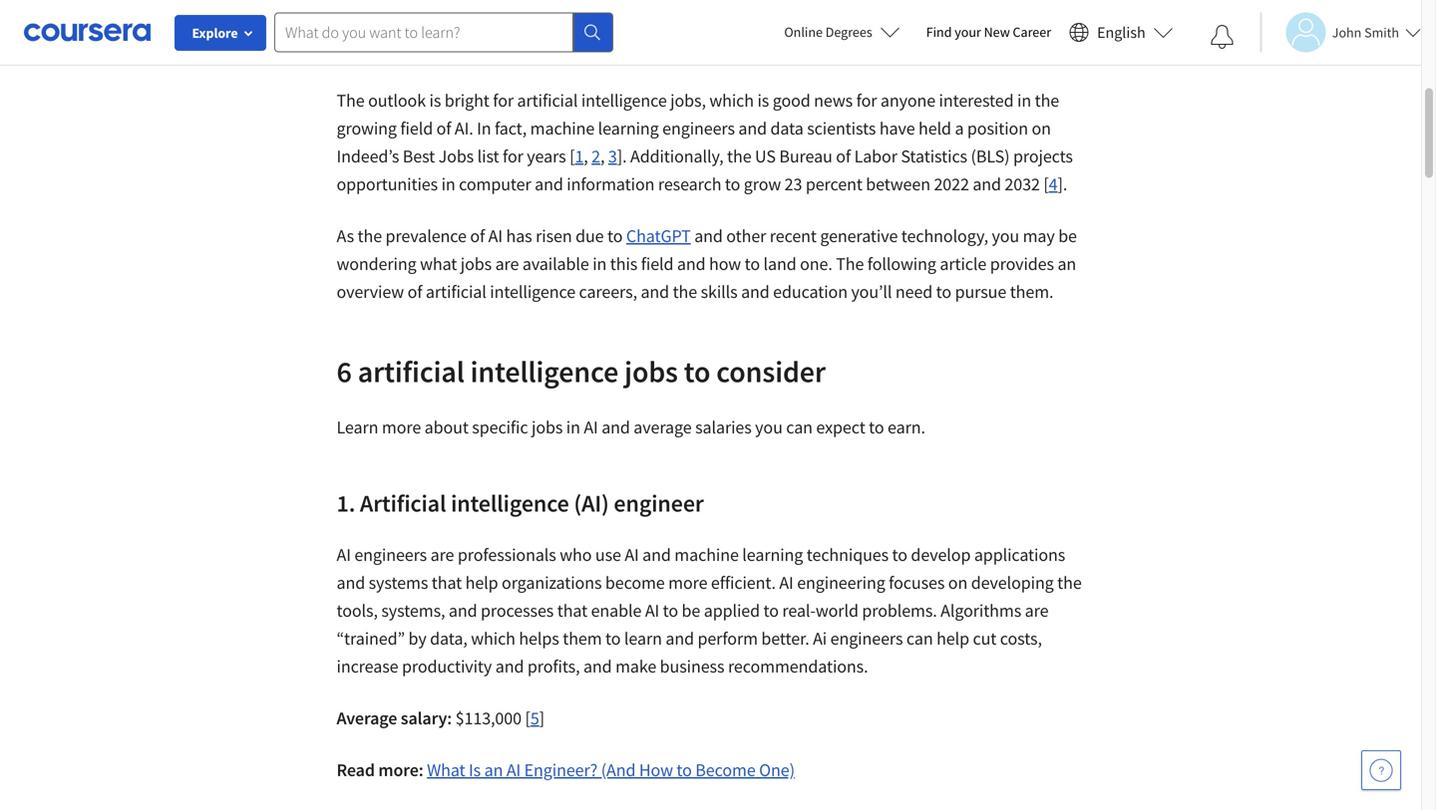 Task type: vqa. For each thing, say whether or not it's contained in the screenshot.
costs,
yes



Task type: describe. For each thing, give the bounding box(es) containing it.
problems.
[[862, 600, 937, 622]]

on inside the outlook is bright for artificial intelligence jobs, which is good news for anyone interested in the growing field of ai. in fact, machine learning engineers and data scientists have held a position on indeed's best jobs list for years [
[[1032, 117, 1051, 140]]

2 vertical spatial artificial
[[358, 353, 465, 391]]

pursue
[[955, 281, 1007, 303]]

earn.
[[888, 416, 926, 439]]

online
[[784, 23, 823, 41]]

the right as
[[358, 225, 382, 247]]

what is an ai engineer? (and how to become one) link
[[427, 760, 795, 782]]

john smith
[[1332, 23, 1399, 41]]

better.
[[761, 628, 810, 650]]

1 vertical spatial are
[[431, 544, 454, 567]]

about
[[425, 416, 469, 439]]

artificial inside and other recent generative technology, you may be wondering what jobs are available in this field and how to land one. the following article provides an overview of artificial intelligence careers, and the skills and education you'll need to pursue them.
[[426, 281, 487, 303]]

on inside ai engineers are professionals who use ai and machine learning techniques to develop applications and systems that help organizations become more efficient. ai engineering focuses on developing the tools, systems, and processes that enable ai to be applied to real-world problems. algorithms are "trained" by data, which helps them to learn and perform better. ai engineers can help cut costs, increase productivity and profits, and make business recommendations.
[[948, 572, 968, 595]]

1.
[[337, 489, 355, 519]]

of inside the outlook is bright for artificial intelligence jobs, which is good news for anyone interested in the growing field of ai. in fact, machine learning engineers and data scientists have held a position on indeed's best jobs list for years [
[[436, 117, 451, 140]]

and inside the outlook is bright for artificial intelligence jobs, which is good news for anyone interested in the growing field of ai. in fact, machine learning engineers and data scientists have held a position on indeed's best jobs list for years [
[[739, 117, 767, 140]]

can inside ai engineers are professionals who use ai and machine learning techniques to develop applications and systems that help organizations become more efficient. ai engineering focuses on developing the tools, systems, and processes that enable ai to be applied to real-world problems. algorithms are "trained" by data, which helps them to learn and perform better. ai engineers can help cut costs, increase productivity and profits, and make business recommendations.
[[907, 628, 933, 650]]

and up how
[[694, 225, 723, 247]]

find your new career link
[[916, 20, 1061, 45]]

professionals
[[458, 544, 556, 567]]

0 horizontal spatial engineers
[[354, 544, 427, 567]]

and right careers,
[[641, 281, 669, 303]]

us
[[755, 145, 776, 168]]

in inside the outlook is bright for artificial intelligence jobs, which is good news for anyone interested in the growing field of ai. in fact, machine learning engineers and data scientists have held a position on indeed's best jobs list for years [
[[1017, 89, 1031, 112]]

good
[[773, 89, 811, 112]]

information
[[567, 173, 655, 196]]

recent
[[770, 225, 817, 247]]

focuses
[[889, 572, 945, 595]]

(ai)
[[574, 489, 609, 519]]

data,
[[430, 628, 468, 650]]

1. artificial intelligence (ai) engineer
[[337, 489, 704, 519]]

jobs,
[[670, 89, 706, 112]]

to right need
[[936, 281, 952, 303]]

expect
[[816, 416, 865, 439]]

the inside the outlook is bright for artificial intelligence jobs, which is good news for anyone interested in the growing field of ai. in fact, machine learning engineers and data scientists have held a position on indeed's best jobs list for years [
[[337, 89, 365, 112]]

coursera image
[[24, 16, 151, 48]]

ai
[[813, 628, 827, 650]]

the inside ]. additionally, the us bureau of labor statistics (bls) projects opportunities in computer and information research to grow 23 percent between 2022 and 2032 [
[[727, 145, 752, 168]]

as
[[337, 225, 354, 247]]

learn
[[624, 628, 662, 650]]

online degrees button
[[768, 10, 916, 54]]

perform
[[698, 628, 758, 650]]

engineers inside the outlook is bright for artificial intelligence jobs, which is good news for anyone interested in the growing field of ai. in fact, machine learning engineers and data scientists have held a position on indeed's best jobs list for years [
[[662, 117, 735, 140]]

held
[[919, 117, 952, 140]]

and other recent generative technology, you may be wondering what jobs are available in this field and how to land one. the following article provides an overview of artificial intelligence careers, and the skills and education you'll need to pursue them.
[[337, 225, 1077, 303]]

2 horizontal spatial engineers
[[831, 628, 903, 650]]

more:
[[378, 760, 424, 782]]

generative
[[820, 225, 898, 247]]

projects
[[1013, 145, 1073, 168]]

additionally,
[[630, 145, 724, 168]]

read
[[337, 760, 375, 782]]

one.
[[800, 253, 833, 275]]

the inside the outlook is bright for artificial intelligence jobs, which is good news for anyone interested in the growing field of ai. in fact, machine learning engineers and data scientists have held a position on indeed's best jobs list for years [
[[1035, 89, 1059, 112]]

for right list
[[503, 145, 523, 168]]

and down helps
[[495, 656, 524, 678]]

available
[[523, 253, 589, 275]]

develop
[[911, 544, 971, 567]]

field inside the outlook is bright for artificial intelligence jobs, which is good news for anyone interested in the growing field of ai. in fact, machine learning engineers and data scientists have held a position on indeed's best jobs list for years [
[[400, 117, 433, 140]]

ai engineers are professionals who use ai and machine learning techniques to develop applications and systems that help organizations become more efficient. ai engineering focuses on developing the tools, systems, and processes that enable ai to be applied to real-world problems. algorithms are "trained" by data, which helps them to learn and perform better. ai engineers can help cut costs, increase productivity and profits, and make business recommendations.
[[337, 544, 1082, 678]]

1 link
[[575, 145, 584, 168]]

be inside ai engineers are professionals who use ai and machine learning techniques to develop applications and systems that help organizations become more efficient. ai engineering focuses on developing the tools, systems, and processes that enable ai to be applied to real-world problems. algorithms are "trained" by data, which helps them to learn and perform better. ai engineers can help cut costs, increase productivity and profits, and make business recommendations.
[[682, 600, 700, 622]]

data
[[771, 117, 804, 140]]

1 horizontal spatial help
[[937, 628, 970, 650]]

ai right the is on the bottom of page
[[507, 760, 521, 782]]

them.
[[1010, 281, 1054, 303]]

and up become
[[643, 544, 671, 567]]

education
[[773, 281, 848, 303]]

interested
[[939, 89, 1014, 112]]

prevalence
[[386, 225, 467, 247]]

how
[[639, 760, 673, 782]]

may
[[1023, 225, 1055, 247]]

average
[[634, 416, 692, 439]]

machine inside the outlook is bright for artificial intelligence jobs, which is good news for anyone interested in the growing field of ai. in fact, machine learning engineers and data scientists have held a position on indeed's best jobs list for years [
[[530, 117, 595, 140]]

show notifications image
[[1211, 25, 1235, 49]]

0 horizontal spatial [
[[525, 708, 530, 730]]

which inside the outlook is bright for artificial intelligence jobs, which is good news for anyone interested in the growing field of ai. in fact, machine learning engineers and data scientists have held a position on indeed's best jobs list for years [
[[710, 89, 754, 112]]

position
[[967, 117, 1028, 140]]

ai up real-
[[779, 572, 794, 595]]

1 vertical spatial that
[[557, 600, 588, 622]]

to down become
[[663, 600, 678, 622]]

other
[[726, 225, 766, 247]]

and up tools,
[[337, 572, 365, 595]]

in inside and other recent generative technology, you may be wondering what jobs are available in this field and how to land one. the following article provides an overview of artificial intelligence careers, and the skills and education you'll need to pursue them.
[[593, 253, 607, 275]]

]
[[539, 708, 545, 730]]

ai down 1. in the left bottom of the page
[[337, 544, 351, 567]]

2 is from the left
[[758, 89, 769, 112]]

algorithms
[[941, 600, 1022, 622]]

one)
[[759, 760, 795, 782]]

be inside and other recent generative technology, you may be wondering what jobs are available in this field and how to land one. the following article provides an overview of artificial intelligence careers, and the skills and education you'll need to pursue them.
[[1059, 225, 1077, 247]]

artificial inside the outlook is bright for artificial intelligence jobs, which is good news for anyone interested in the growing field of ai. in fact, machine learning engineers and data scientists have held a position on indeed's best jobs list for years [
[[517, 89, 578, 112]]

0 horizontal spatial that
[[432, 572, 462, 595]]

grow
[[744, 173, 781, 196]]

to inside ]. additionally, the us bureau of labor statistics (bls) projects opportunities in computer and information research to grow 23 percent between 2022 and 2032 [
[[725, 173, 740, 196]]

find your new career
[[926, 23, 1051, 41]]

developing
[[971, 572, 1054, 595]]

(and
[[601, 760, 636, 782]]

ai up learn
[[645, 600, 659, 622]]

jobs
[[439, 145, 474, 168]]

[featured image]: a man wearing a blue sweater and glasses, is working in front of two computer screens. he is sitting on a creamy white chair. image
[[337, 0, 1085, 39]]

news
[[814, 89, 853, 112]]

ai right use
[[625, 544, 639, 567]]

$113,000
[[456, 708, 522, 730]]

enable
[[591, 600, 642, 622]]

2 link
[[592, 145, 601, 168]]

processes
[[481, 600, 554, 622]]

1 , from the left
[[584, 145, 588, 168]]

statistics
[[901, 145, 968, 168]]

years
[[527, 145, 566, 168]]

0 horizontal spatial an
[[484, 760, 503, 782]]

]. inside ]. additionally, the us bureau of labor statistics (bls) projects opportunities in computer and information research to grow 23 percent between 2022 and 2032 [
[[617, 145, 627, 168]]

and left average
[[602, 416, 630, 439]]

systems
[[369, 572, 428, 595]]

due
[[576, 225, 604, 247]]

learning inside the outlook is bright for artificial intelligence jobs, which is good news for anyone interested in the growing field of ai. in fact, machine learning engineers and data scientists have held a position on indeed's best jobs list for years [
[[598, 117, 659, 140]]

ai down 6 artificial intelligence jobs to consider
[[584, 416, 598, 439]]

what
[[427, 760, 465, 782]]

systems,
[[381, 600, 445, 622]]

your
[[955, 23, 981, 41]]

scientists
[[807, 117, 876, 140]]

intelligence up professionals
[[451, 489, 569, 519]]

2
[[592, 145, 601, 168]]

land
[[764, 253, 797, 275]]

helps
[[519, 628, 559, 650]]

career
[[1013, 23, 1051, 41]]

careers,
[[579, 281, 637, 303]]

chatgpt
[[626, 225, 691, 247]]



Task type: locate. For each thing, give the bounding box(es) containing it.
intelligence inside and other recent generative technology, you may be wondering what jobs are available in this field and how to land one. the following article provides an overview of artificial intelligence careers, and the skills and education you'll need to pursue them.
[[490, 281, 576, 303]]

is left bright
[[429, 89, 441, 112]]

real-
[[782, 600, 816, 622]]

"trained"
[[337, 628, 405, 650]]

1 vertical spatial can
[[907, 628, 933, 650]]

0 vertical spatial artificial
[[517, 89, 578, 112]]

0 horizontal spatial field
[[400, 117, 433, 140]]

engineer
[[614, 489, 704, 519]]

0 horizontal spatial machine
[[530, 117, 595, 140]]

become
[[605, 572, 665, 595]]

techniques
[[807, 544, 889, 567]]

is left good
[[758, 89, 769, 112]]

of left has on the top of the page
[[470, 225, 485, 247]]

1
[[575, 145, 584, 168]]

jobs right what
[[461, 253, 492, 275]]

1 horizontal spatial is
[[758, 89, 769, 112]]

the left the skills
[[673, 281, 697, 303]]

chatgpt link
[[626, 225, 691, 247]]

help left cut
[[937, 628, 970, 650]]

and left how
[[677, 253, 706, 275]]

1 vertical spatial which
[[471, 628, 516, 650]]

1 horizontal spatial are
[[495, 253, 519, 275]]

2 vertical spatial jobs
[[532, 416, 563, 439]]

engineers down the jobs,
[[662, 117, 735, 140]]

0 vertical spatial help
[[465, 572, 498, 595]]

can down problems. on the right of the page
[[907, 628, 933, 650]]

1 vertical spatial [
[[1044, 173, 1049, 196]]

field down chatgpt
[[641, 253, 674, 275]]

the down the generative
[[836, 253, 864, 275]]

in down 6 artificial intelligence jobs to consider
[[566, 416, 580, 439]]

1 vertical spatial field
[[641, 253, 674, 275]]

0 horizontal spatial are
[[431, 544, 454, 567]]

0 vertical spatial be
[[1059, 225, 1077, 247]]

1 vertical spatial ].
[[1058, 173, 1068, 196]]

0 vertical spatial machine
[[530, 117, 595, 140]]

growing
[[337, 117, 397, 140]]

this
[[610, 253, 638, 275]]

1 horizontal spatial on
[[1032, 117, 1051, 140]]

2022
[[934, 173, 969, 196]]

for right news
[[856, 89, 877, 112]]

of inside and other recent generative technology, you may be wondering what jobs are available in this field and how to land one. the following article provides an overview of artificial intelligence careers, and the skills and education you'll need to pursue them.
[[408, 281, 422, 303]]

2 , from the left
[[601, 145, 605, 168]]

1 vertical spatial you
[[755, 416, 783, 439]]

What do you want to learn? text field
[[274, 12, 574, 52]]

that up systems,
[[432, 572, 462, 595]]

machine up years
[[530, 117, 595, 140]]

you'll
[[851, 281, 892, 303]]

1 vertical spatial learning
[[742, 544, 803, 567]]

, left the 3 link
[[601, 145, 605, 168]]

an inside and other recent generative technology, you may be wondering what jobs are available in this field and how to land one. the following article provides an overview of artificial intelligence careers, and the skills and education you'll need to pursue them.
[[1058, 253, 1076, 275]]

learn more about specific jobs in ai and average salaries you can expect to earn.
[[337, 416, 926, 439]]

the inside and other recent generative technology, you may be wondering what jobs are available in this field and how to land one. the following article provides an overview of artificial intelligence careers, and the skills and education you'll need to pursue them.
[[836, 253, 864, 275]]

are
[[495, 253, 519, 275], [431, 544, 454, 567], [1025, 600, 1049, 622]]

0 vertical spatial learning
[[598, 117, 659, 140]]

are down as the prevalence of ai has risen due to chatgpt
[[495, 253, 519, 275]]

23
[[785, 173, 802, 196]]

1 horizontal spatial more
[[668, 572, 708, 595]]

artificial
[[517, 89, 578, 112], [426, 281, 487, 303], [358, 353, 465, 391]]

to up salaries
[[684, 353, 711, 391]]

artificial up about
[[358, 353, 465, 391]]

1 horizontal spatial jobs
[[532, 416, 563, 439]]

0 horizontal spatial you
[[755, 416, 783, 439]]

bureau
[[779, 145, 833, 168]]

1 vertical spatial machine
[[675, 544, 739, 567]]

0 vertical spatial which
[[710, 89, 754, 112]]

john
[[1332, 23, 1362, 41]]

following
[[868, 253, 936, 275]]

in
[[477, 117, 491, 140]]

can left expect
[[786, 416, 813, 439]]

intelligence inside the outlook is bright for artificial intelligence jobs, which is good news for anyone interested in the growing field of ai. in fact, machine learning engineers and data scientists have held a position on indeed's best jobs list for years [
[[581, 89, 667, 112]]

, left 2
[[584, 145, 588, 168]]

0 vertical spatial engineers
[[662, 117, 735, 140]]

you
[[992, 225, 1020, 247], [755, 416, 783, 439]]

profits,
[[527, 656, 580, 678]]

of down scientists
[[836, 145, 851, 168]]

to down enable
[[606, 628, 621, 650]]

2 horizontal spatial [
[[1044, 173, 1049, 196]]

1 horizontal spatial field
[[641, 253, 674, 275]]

1 horizontal spatial the
[[836, 253, 864, 275]]

1 vertical spatial more
[[668, 572, 708, 595]]

learn
[[337, 416, 378, 439]]

0 horizontal spatial jobs
[[461, 253, 492, 275]]

to left earn.
[[869, 416, 884, 439]]

engineers down world
[[831, 628, 903, 650]]

0 vertical spatial jobs
[[461, 253, 492, 275]]

world
[[816, 600, 859, 622]]

the down applications
[[1057, 572, 1082, 595]]

which
[[710, 89, 754, 112], [471, 628, 516, 650]]

opportunities
[[337, 173, 438, 196]]

1 horizontal spatial which
[[710, 89, 754, 112]]

[ right 2032
[[1044, 173, 1049, 196]]

to right how
[[745, 253, 760, 275]]

has
[[506, 225, 532, 247]]

1 vertical spatial jobs
[[625, 353, 678, 391]]

0 vertical spatial more
[[382, 416, 421, 439]]

you right salaries
[[755, 416, 783, 439]]

be left applied
[[682, 600, 700, 622]]

1 , 2 , 3
[[575, 145, 617, 168]]

0 horizontal spatial the
[[337, 89, 365, 112]]

risen
[[536, 225, 572, 247]]

engineering
[[797, 572, 885, 595]]

0 vertical spatial ].
[[617, 145, 627, 168]]

intelligence up specific
[[470, 353, 619, 391]]

average salary: $113,000 [ 5 ]
[[337, 708, 545, 730]]

0 horizontal spatial help
[[465, 572, 498, 595]]

the inside and other recent generative technology, you may be wondering what jobs are available in this field and how to land one. the following article provides an overview of artificial intelligence careers, and the skills and education you'll need to pursue them.
[[673, 281, 697, 303]]

in up position
[[1017, 89, 1031, 112]]

you up provides
[[992, 225, 1020, 247]]

5 link
[[530, 708, 539, 730]]

None search field
[[274, 12, 613, 52]]

0 vertical spatial are
[[495, 253, 519, 275]]

[ inside ]. additionally, the us bureau of labor statistics (bls) projects opportunities in computer and information research to grow 23 percent between 2022 and 2032 [
[[1044, 173, 1049, 196]]

the outlook is bright for artificial intelligence jobs, which is good news for anyone interested in the growing field of ai. in fact, machine learning engineers and data scientists have held a position on indeed's best jobs list for years [
[[337, 89, 1059, 168]]

them
[[563, 628, 602, 650]]

research
[[658, 173, 722, 196]]

to
[[725, 173, 740, 196], [607, 225, 623, 247], [745, 253, 760, 275], [936, 281, 952, 303], [684, 353, 711, 391], [869, 416, 884, 439], [892, 544, 908, 567], [663, 600, 678, 622], [764, 600, 779, 622], [606, 628, 621, 650], [677, 760, 692, 782]]

an right provides
[[1058, 253, 1076, 275]]

efficient.
[[711, 572, 776, 595]]

the up projects
[[1035, 89, 1059, 112]]

and down (bls) at the top of the page
[[973, 173, 1001, 196]]

in down jobs
[[441, 173, 455, 196]]

have
[[880, 117, 915, 140]]

2 vertical spatial [
[[525, 708, 530, 730]]

1 horizontal spatial engineers
[[662, 117, 735, 140]]

of left "ai."
[[436, 117, 451, 140]]

new
[[984, 23, 1010, 41]]

1 vertical spatial the
[[836, 253, 864, 275]]

field inside and other recent generative technology, you may be wondering what jobs are available in this field and how to land one. the following article provides an overview of artificial intelligence careers, and the skills and education you'll need to pursue them.
[[641, 253, 674, 275]]

0 horizontal spatial on
[[948, 572, 968, 595]]

productivity
[[402, 656, 492, 678]]

0 horizontal spatial be
[[682, 600, 700, 622]]

the up growing
[[337, 89, 365, 112]]

1 vertical spatial an
[[484, 760, 503, 782]]

2 horizontal spatial are
[[1025, 600, 1049, 622]]

2 vertical spatial are
[[1025, 600, 1049, 622]]

0 horizontal spatial more
[[382, 416, 421, 439]]

jobs inside and other recent generative technology, you may be wondering what jobs are available in this field and how to land one. the following article provides an overview of artificial intelligence careers, and the skills and education you'll need to pursue them.
[[461, 253, 492, 275]]

0 horizontal spatial is
[[429, 89, 441, 112]]

]. right 2
[[617, 145, 627, 168]]

0 horizontal spatial can
[[786, 416, 813, 439]]

4 link
[[1049, 173, 1058, 196]]

1 horizontal spatial can
[[907, 628, 933, 650]]

and down years
[[535, 173, 563, 196]]

0 horizontal spatial which
[[471, 628, 516, 650]]

1 horizontal spatial [
[[570, 145, 575, 168]]

3 link
[[608, 145, 617, 168]]

in left this
[[593, 253, 607, 275]]

machine up efficient.
[[675, 544, 739, 567]]

to left grow
[[725, 173, 740, 196]]

john smith button
[[1261, 12, 1421, 52]]

1 horizontal spatial machine
[[675, 544, 739, 567]]

how
[[709, 253, 741, 275]]

find
[[926, 23, 952, 41]]

and right the skills
[[741, 281, 770, 303]]

help down professionals
[[465, 572, 498, 595]]

1 vertical spatial engineers
[[354, 544, 427, 567]]

1 horizontal spatial an
[[1058, 253, 1076, 275]]

more right learn
[[382, 416, 421, 439]]

and
[[739, 117, 767, 140], [535, 173, 563, 196], [973, 173, 1001, 196], [694, 225, 723, 247], [677, 253, 706, 275], [641, 281, 669, 303], [741, 281, 770, 303], [602, 416, 630, 439], [643, 544, 671, 567], [337, 572, 365, 595], [449, 600, 477, 622], [666, 628, 694, 650], [495, 656, 524, 678], [583, 656, 612, 678]]

that up them
[[557, 600, 588, 622]]

1 vertical spatial be
[[682, 600, 700, 622]]

5
[[530, 708, 539, 730]]

in
[[1017, 89, 1031, 112], [441, 173, 455, 196], [593, 253, 607, 275], [566, 416, 580, 439]]

be
[[1059, 225, 1077, 247], [682, 600, 700, 622]]

]. down projects
[[1058, 173, 1068, 196]]

2 horizontal spatial jobs
[[625, 353, 678, 391]]

the
[[1035, 89, 1059, 112], [727, 145, 752, 168], [358, 225, 382, 247], [673, 281, 697, 303], [1057, 572, 1082, 595]]

0 vertical spatial field
[[400, 117, 433, 140]]

engineers
[[662, 117, 735, 140], [354, 544, 427, 567], [831, 628, 903, 650]]

field up best
[[400, 117, 433, 140]]

4 ].
[[1049, 173, 1068, 196]]

more inside ai engineers are professionals who use ai and machine learning techniques to develop applications and systems that help organizations become more efficient. ai engineering focuses on developing the tools, systems, and processes that enable ai to be applied to real-world problems. algorithms are "trained" by data, which helps them to learn and perform better. ai engineers can help cut costs, increase productivity and profits, and make business recommendations.
[[668, 572, 708, 595]]

0 horizontal spatial learning
[[598, 117, 659, 140]]

wondering
[[337, 253, 417, 275]]

].
[[617, 145, 627, 168], [1058, 173, 1068, 196]]

of down what
[[408, 281, 422, 303]]

which down processes at the left
[[471, 628, 516, 650]]

can
[[786, 416, 813, 439], [907, 628, 933, 650]]

salaries
[[695, 416, 752, 439]]

to right the 'how'
[[677, 760, 692, 782]]

be right may
[[1059, 225, 1077, 247]]

[ inside the outlook is bright for artificial intelligence jobs, which is good news for anyone interested in the growing field of ai. in fact, machine learning engineers and data scientists have held a position on indeed's best jobs list for years [
[[570, 145, 575, 168]]

1 horizontal spatial learning
[[742, 544, 803, 567]]

you inside and other recent generative technology, you may be wondering what jobs are available in this field and how to land one. the following article provides an overview of artificial intelligence careers, and the skills and education you'll need to pursue them.
[[992, 225, 1020, 247]]

1 horizontal spatial that
[[557, 600, 588, 622]]

in inside ]. additionally, the us bureau of labor statistics (bls) projects opportunities in computer and information research to grow 23 percent between 2022 and 2032 [
[[441, 173, 455, 196]]

on down the develop
[[948, 572, 968, 595]]

engineers up systems
[[354, 544, 427, 567]]

intelligence up the 3 link
[[581, 89, 667, 112]]

machine inside ai engineers are professionals who use ai and machine learning techniques to develop applications and systems that help organizations become more efficient. ai engineering focuses on developing the tools, systems, and processes that enable ai to be applied to real-world problems. algorithms are "trained" by data, which helps them to learn and perform better. ai engineers can help cut costs, increase productivity and profits, and make business recommendations.
[[675, 544, 739, 567]]

1 horizontal spatial be
[[1059, 225, 1077, 247]]

best
[[403, 145, 435, 168]]

0 vertical spatial on
[[1032, 117, 1051, 140]]

of inside ]. additionally, the us bureau of labor statistics (bls) projects opportunities in computer and information research to grow 23 percent between 2022 and 2032 [
[[836, 145, 851, 168]]

artificial up fact,
[[517, 89, 578, 112]]

0 vertical spatial you
[[992, 225, 1020, 247]]

an
[[1058, 253, 1076, 275], [484, 760, 503, 782]]

and down them
[[583, 656, 612, 678]]

to right due
[[607, 225, 623, 247]]

business
[[660, 656, 725, 678]]

anyone
[[881, 89, 936, 112]]

1 is from the left
[[429, 89, 441, 112]]

artificial down what
[[426, 281, 487, 303]]

learning up the 3 link
[[598, 117, 659, 140]]

need
[[896, 281, 933, 303]]

which right the jobs,
[[710, 89, 754, 112]]

1 horizontal spatial ,
[[601, 145, 605, 168]]

0 horizontal spatial ,
[[584, 145, 588, 168]]

jobs right specific
[[532, 416, 563, 439]]

1 vertical spatial artificial
[[426, 281, 487, 303]]

which inside ai engineers are professionals who use ai and machine learning techniques to develop applications and systems that help organizations become more efficient. ai engineering focuses on developing the tools, systems, and processes that enable ai to be applied to real-world problems. algorithms are "trained" by data, which helps them to learn and perform better. ai engineers can help cut costs, increase productivity and profits, and make business recommendations.
[[471, 628, 516, 650]]

more up applied
[[668, 572, 708, 595]]

(bls)
[[971, 145, 1010, 168]]

on up projects
[[1032, 117, 1051, 140]]

learning inside ai engineers are professionals who use ai and machine learning techniques to develop applications and systems that help organizations become more efficient. ai engineering focuses on developing the tools, systems, and processes that enable ai to be applied to real-world problems. algorithms are "trained" by data, which helps them to learn and perform better. ai engineers can help cut costs, increase productivity and profits, and make business recommendations.
[[742, 544, 803, 567]]

and up 'business'
[[666, 628, 694, 650]]

become
[[696, 760, 756, 782]]

1 vertical spatial help
[[937, 628, 970, 650]]

[ left 2
[[570, 145, 575, 168]]

overview
[[337, 281, 404, 303]]

are inside and other recent generative technology, you may be wondering what jobs are available in this field and how to land one. the following article provides an overview of artificial intelligence careers, and the skills and education you'll need to pursue them.
[[495, 253, 519, 275]]

make
[[616, 656, 657, 678]]

and up us at the top of page
[[739, 117, 767, 140]]

1 vertical spatial on
[[948, 572, 968, 595]]

artificial
[[360, 489, 446, 519]]

jobs up average
[[625, 353, 678, 391]]

learning up efficient.
[[742, 544, 803, 567]]

consider
[[716, 353, 826, 391]]

an right the is on the bottom of page
[[484, 760, 503, 782]]

0 horizontal spatial ].
[[617, 145, 627, 168]]

provides
[[990, 253, 1054, 275]]

to left real-
[[764, 600, 779, 622]]

a
[[955, 117, 964, 140]]

are up systems,
[[431, 544, 454, 567]]

[ left ]
[[525, 708, 530, 730]]

1 horizontal spatial you
[[992, 225, 1020, 247]]

2 vertical spatial engineers
[[831, 628, 903, 650]]

ai left has on the top of the page
[[488, 225, 503, 247]]

and up data,
[[449, 600, 477, 622]]

are up costs,
[[1025, 600, 1049, 622]]

for up fact,
[[493, 89, 514, 112]]

the left us at the top of page
[[727, 145, 752, 168]]

0 vertical spatial can
[[786, 416, 813, 439]]

intelligence down available
[[490, 281, 576, 303]]

as the prevalence of ai has risen due to chatgpt
[[337, 225, 691, 247]]

recommendations.
[[728, 656, 868, 678]]

help center image
[[1370, 759, 1393, 783]]

what
[[420, 253, 457, 275]]

article
[[940, 253, 987, 275]]

0 vertical spatial that
[[432, 572, 462, 595]]

degrees
[[826, 23, 872, 41]]

0 vertical spatial an
[[1058, 253, 1076, 275]]

0 vertical spatial [
[[570, 145, 575, 168]]

to up focuses at the right of page
[[892, 544, 908, 567]]

average
[[337, 708, 397, 730]]

the inside ai engineers are professionals who use ai and machine learning techniques to develop applications and systems that help organizations become more efficient. ai engineering focuses on developing the tools, systems, and processes that enable ai to be applied to real-world problems. algorithms are "trained" by data, which helps them to learn and perform better. ai engineers can help cut costs, increase productivity and profits, and make business recommendations.
[[1057, 572, 1082, 595]]

outlook
[[368, 89, 426, 112]]

1 horizontal spatial ].
[[1058, 173, 1068, 196]]

0 vertical spatial the
[[337, 89, 365, 112]]



